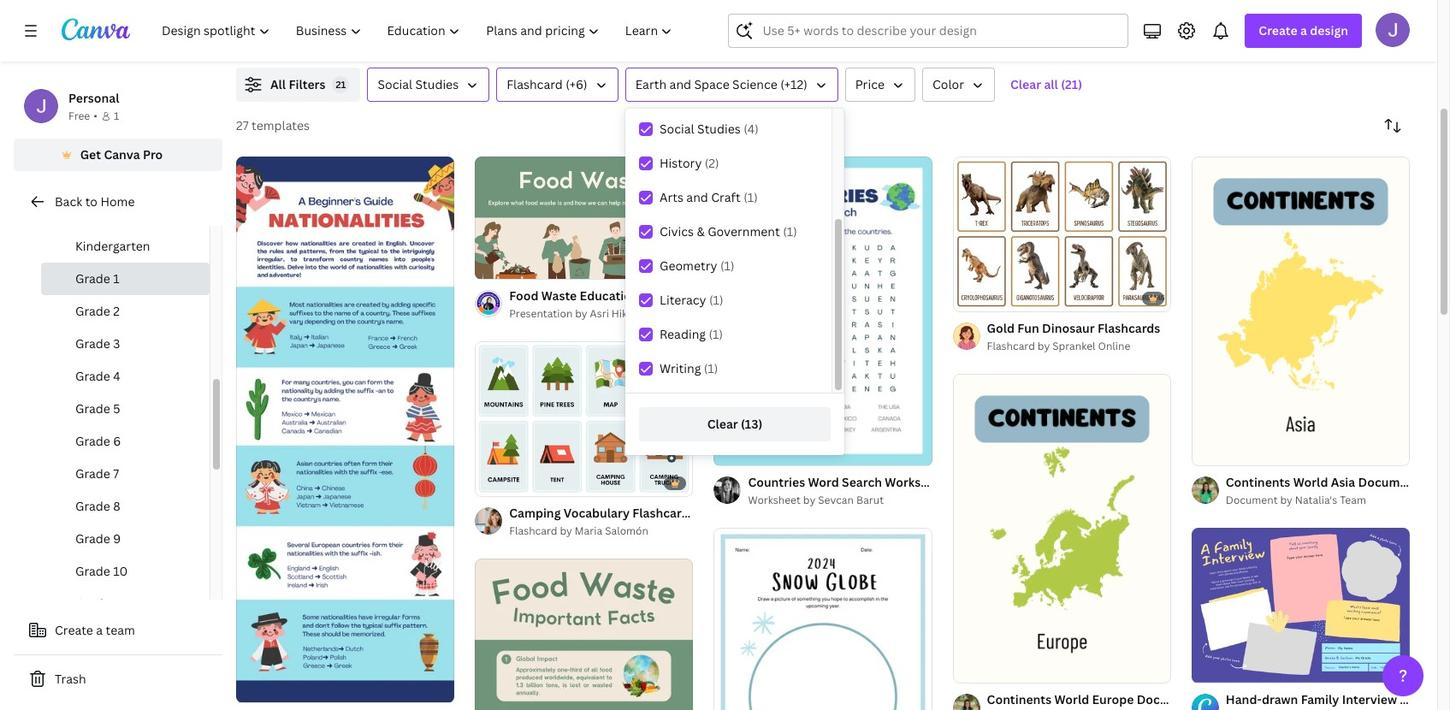 Task type: locate. For each thing, give the bounding box(es) containing it.
and
[[670, 76, 691, 92], [686, 189, 708, 205]]

a inside dropdown button
[[1301, 22, 1307, 39]]

science
[[732, 76, 777, 92]]

None search field
[[728, 14, 1129, 48]]

pre-
[[75, 205, 99, 222]]

7 grade from the top
[[75, 465, 110, 482]]

grade left 7
[[75, 465, 110, 482]]

grade 4
[[75, 368, 120, 384]]

1 vertical spatial create
[[55, 622, 93, 638]]

studies
[[415, 76, 459, 92], [697, 121, 741, 137]]

flashcard down gold on the right top
[[987, 339, 1035, 354]]

0 vertical spatial 5
[[113, 400, 120, 417]]

flashcards inside camping vocabulary flashcards in colorful illustrative style flashcard by maria salomón
[[633, 505, 695, 521]]

1 vertical spatial social
[[660, 121, 694, 137]]

(1) down civics & government (1) on the top of the page
[[720, 258, 735, 274]]

fun inside gold fun dinosaur flashcards flashcard by sprankel online
[[1018, 320, 1039, 336]]

(1)
[[744, 189, 758, 205], [783, 223, 797, 240], [720, 258, 735, 274], [709, 292, 723, 308], [709, 326, 723, 342], [704, 360, 718, 376]]

personal
[[68, 90, 119, 106]]

pre-school link
[[41, 198, 210, 230]]

by left asri
[[575, 306, 588, 321]]

style
[[1048, 474, 1078, 490], [829, 505, 859, 521]]

fun right cute
[[1024, 474, 1045, 490]]

and right earth
[[670, 76, 691, 92]]

0 horizontal spatial flashcards
[[633, 505, 695, 521]]

9 grade from the top
[[75, 530, 110, 547]]

hand-drawn family interview activity d link
[[1226, 691, 1450, 709]]

by inside countries word search worksheet blue in cute fun style worksheet by sevcan barut
[[803, 493, 816, 507]]

social right the 21 filter options selected "element"
[[378, 76, 412, 92]]

grade for grade 10
[[75, 563, 110, 579]]

0 vertical spatial worksheet
[[885, 474, 947, 490]]

literacy (1)
[[660, 292, 723, 308]]

(1) right writing
[[704, 360, 718, 376]]

grade left 6
[[75, 433, 110, 449]]

search
[[842, 474, 882, 490]]

0 vertical spatial flashcard
[[507, 76, 563, 92]]

1 vertical spatial worksheet
[[748, 493, 801, 507]]

flashcard by sprankel online link
[[987, 338, 1160, 355]]

food waste educational presentation in beige green illustrative style image
[[475, 156, 693, 279]]

clear left (13) on the right of the page
[[707, 416, 738, 432]]

by left sprankel
[[1038, 339, 1050, 354]]

grade up 'grade 2'
[[75, 270, 110, 287]]

5 inside the grade 5 link
[[113, 400, 120, 417]]

10 grade from the top
[[75, 563, 110, 579]]

grade 2 link
[[41, 295, 210, 328]]

gold fun dinosaur flashcards image
[[953, 157, 1171, 311]]

Search search field
[[763, 15, 1118, 47]]

11 grade from the top
[[75, 595, 110, 612]]

grade 7 link
[[41, 458, 210, 490]]

design
[[1310, 22, 1348, 39]]

(1) right literacy
[[709, 292, 723, 308]]

1 vertical spatial flashcard
[[987, 339, 1035, 354]]

by inside document by natalia's team link
[[1280, 493, 1293, 507]]

grade left 9
[[75, 530, 110, 547]]

0 horizontal spatial 5
[[113, 400, 120, 417]]

flashcard left (+6)
[[507, 76, 563, 92]]

1 vertical spatial a
[[96, 622, 103, 638]]

studies for social studies
[[415, 76, 459, 92]]

studies inside button
[[415, 76, 459, 92]]

1 of 2
[[965, 291, 989, 304]]

hand-
[[1226, 691, 1262, 708]]

a left design
[[1301, 22, 1307, 39]]

0 vertical spatial create
[[1259, 22, 1298, 39]]

of
[[494, 258, 504, 271], [972, 291, 981, 304], [494, 476, 504, 489]]

2
[[984, 291, 989, 304], [113, 303, 120, 319]]

1 vertical spatial clear
[[707, 416, 738, 432]]

create down grade 11
[[55, 622, 93, 638]]

1 grade from the top
[[75, 270, 110, 287]]

gold fun dinosaur flashcards link
[[987, 319, 1160, 338]]

21
[[336, 78, 346, 91]]

0 vertical spatial style
[[1048, 474, 1078, 490]]

grade for grade 2
[[75, 303, 110, 319]]

flashcard (+6) button
[[496, 68, 618, 102]]

1 vertical spatial and
[[686, 189, 708, 205]]

0 horizontal spatial studies
[[415, 76, 459, 92]]

create
[[1259, 22, 1298, 39], [55, 622, 93, 638]]

maria
[[575, 524, 602, 538]]

0 vertical spatial fun
[[1018, 320, 1039, 336]]

by down word
[[803, 493, 816, 507]]

0 horizontal spatial 10
[[113, 563, 128, 579]]

2 up 3
[[113, 303, 120, 319]]

worksheet left the "blue"
[[885, 474, 947, 490]]

1 vertical spatial studies
[[697, 121, 741, 137]]

1 inside 1 of 5 link
[[487, 476, 492, 489]]

clear left all at the top right of page
[[1010, 76, 1041, 92]]

4 grade from the top
[[75, 368, 110, 384]]

family
[[1301, 691, 1339, 708]]

21 filter options selected element
[[332, 76, 349, 93]]

grade 3
[[75, 335, 120, 352]]

fun
[[1018, 320, 1039, 336], [1024, 474, 1045, 490]]

1 vertical spatial 5
[[506, 476, 512, 489]]

studies down top level navigation element in the top left of the page
[[415, 76, 459, 92]]

grade for grade 8
[[75, 498, 110, 514]]

1 inside 1 of 2 link
[[965, 291, 970, 304]]

top level navigation element
[[151, 14, 687, 48]]

0 vertical spatial studies
[[415, 76, 459, 92]]

create left design
[[1259, 22, 1298, 39]]

1 horizontal spatial 10
[[506, 258, 517, 271]]

1 horizontal spatial create
[[1259, 22, 1298, 39]]

grade for grade 11
[[75, 595, 110, 612]]

filters
[[289, 76, 325, 92]]

3 grade from the top
[[75, 335, 110, 352]]

worksheet by sevcan barut link
[[748, 492, 932, 509]]

5 grade from the top
[[75, 400, 110, 417]]

grade 10
[[75, 563, 128, 579]]

flashcard inside gold fun dinosaur flashcards flashcard by sprankel online
[[987, 339, 1035, 354]]

grade inside 'link'
[[75, 465, 110, 482]]

1 horizontal spatial flashcards
[[1098, 320, 1160, 336]]

by
[[575, 306, 588, 321], [1038, 339, 1050, 354], [803, 493, 816, 507], [1280, 493, 1293, 507], [560, 524, 572, 538]]

camping vocabulary flashcards in colorful illustrative style image
[[475, 342, 693, 496]]

arts and craft (1)
[[660, 189, 758, 205]]

flashcards left in
[[633, 505, 695, 521]]

0 horizontal spatial clear
[[707, 416, 738, 432]]

1 of 10
[[487, 258, 517, 271]]

social inside social studies button
[[378, 76, 412, 92]]

grade down grade 9
[[75, 563, 110, 579]]

social studies (4)
[[660, 121, 759, 137]]

worksheet
[[885, 474, 947, 490], [748, 493, 801, 507]]

create inside create a team button
[[55, 622, 93, 638]]

social up history
[[660, 121, 694, 137]]

5 up camping
[[506, 476, 512, 489]]

create a team
[[55, 622, 135, 638]]

0 horizontal spatial style
[[829, 505, 859, 521]]

countries word search worksheet blue in cute fun style link
[[748, 473, 1078, 492]]

grade 3 link
[[41, 328, 210, 360]]

grade 2
[[75, 303, 120, 319]]

studies left (4)
[[697, 121, 741, 137]]

and right arts
[[686, 189, 708, 205]]

1 vertical spatial flashcards
[[633, 505, 695, 521]]

by left natalia's
[[1280, 493, 1293, 507]]

create a design button
[[1245, 14, 1362, 48]]

1
[[114, 109, 119, 123], [487, 258, 492, 271], [113, 270, 120, 287], [965, 291, 970, 304], [487, 476, 492, 489]]

clear inside button
[[1010, 76, 1041, 92]]

and inside button
[[670, 76, 691, 92]]

9
[[113, 530, 121, 547]]

1 horizontal spatial studies
[[697, 121, 741, 137]]

10 up presentation
[[506, 258, 517, 271]]

2024 snow globe education worksheet in white teal and black lined graphic style image
[[714, 528, 932, 710]]

reading (1)
[[660, 326, 723, 342]]

grade down grade 4
[[75, 400, 110, 417]]

2 vertical spatial of
[[494, 476, 504, 489]]

civics
[[660, 223, 694, 240]]

document
[[1226, 493, 1278, 507]]

10
[[506, 258, 517, 271], [113, 563, 128, 579]]

grade down grade 1
[[75, 303, 110, 319]]

all
[[1044, 76, 1058, 92]]

2 up gold on the right top
[[984, 291, 989, 304]]

create inside create a design dropdown button
[[1259, 22, 1298, 39]]

nationalities infographic in white blue cute fun style image
[[236, 157, 454, 702]]

in
[[698, 505, 709, 521]]

0 vertical spatial social
[[378, 76, 412, 92]]

continents world asia document in yellow blue white illustrative style image
[[1192, 157, 1410, 465]]

0 vertical spatial a
[[1301, 22, 1307, 39]]

grade 11
[[75, 595, 126, 612]]

0 vertical spatial flashcards
[[1098, 320, 1160, 336]]

school
[[99, 205, 138, 222]]

1 vertical spatial 10
[[113, 563, 128, 579]]

a left the "team"
[[96, 622, 103, 638]]

by inside presentation by asri hikmatunnisa link
[[575, 306, 588, 321]]

templates
[[252, 117, 310, 133]]

0 vertical spatial clear
[[1010, 76, 1041, 92]]

1 horizontal spatial 5
[[506, 476, 512, 489]]

grade left 3
[[75, 335, 110, 352]]

10 down "grade 9" link
[[113, 563, 128, 579]]

1 horizontal spatial clear
[[1010, 76, 1041, 92]]

flashcard down camping
[[509, 524, 557, 538]]

colorful
[[712, 505, 760, 521]]

1 vertical spatial of
[[972, 291, 981, 304]]

1 horizontal spatial social
[[660, 121, 694, 137]]

grade 8
[[75, 498, 120, 514]]

natalia's
[[1295, 493, 1337, 507]]

flashcards up online
[[1098, 320, 1160, 336]]

grade left 4
[[75, 368, 110, 384]]

8 grade from the top
[[75, 498, 110, 514]]

grade 6 link
[[41, 425, 210, 458]]

2 grade from the top
[[75, 303, 110, 319]]

home
[[100, 193, 135, 210]]

1 vertical spatial fun
[[1024, 474, 1045, 490]]

grade up create a team at the bottom of page
[[75, 595, 110, 612]]

grade for grade 6
[[75, 433, 110, 449]]

(1) right craft at the top
[[744, 189, 758, 205]]

clear all (21) button
[[1002, 68, 1091, 102]]

price
[[855, 76, 885, 92]]

2 vertical spatial flashcard
[[509, 524, 557, 538]]

flashcard (+6)
[[507, 76, 587, 92]]

1 of 10 link
[[475, 156, 693, 279]]

flashcard
[[507, 76, 563, 92], [987, 339, 1035, 354], [509, 524, 557, 538]]

1 horizontal spatial a
[[1301, 22, 1307, 39]]

interview
[[1342, 691, 1397, 708]]

fun right gold on the right top
[[1018, 320, 1039, 336]]

0 vertical spatial and
[[670, 76, 691, 92]]

create a design
[[1259, 22, 1348, 39]]

worksheet down countries
[[748, 493, 801, 507]]

a inside button
[[96, 622, 103, 638]]

0 horizontal spatial a
[[96, 622, 103, 638]]

•
[[93, 109, 97, 123]]

1 horizontal spatial style
[[1048, 474, 1078, 490]]

government
[[708, 223, 780, 240]]

all filters
[[270, 76, 325, 92]]

0 horizontal spatial social
[[378, 76, 412, 92]]

style down "search"
[[829, 505, 859, 521]]

6 grade from the top
[[75, 433, 110, 449]]

grade left 8 at the left bottom of page
[[75, 498, 110, 514]]

style right cute
[[1048, 474, 1078, 490]]

0 horizontal spatial worksheet
[[748, 493, 801, 507]]

by left maria
[[560, 524, 572, 538]]

literacy
[[660, 292, 706, 308]]

1 for flashcard by sprankel online
[[965, 291, 970, 304]]

(1) right reading
[[709, 326, 723, 342]]

clear inside button
[[707, 416, 738, 432]]

clear for clear (13)
[[707, 416, 738, 432]]

1 inside the 1 of 10 link
[[487, 258, 492, 271]]

food waste important facts educational infographic in green beige illustrative style image
[[475, 559, 693, 710]]

grade 4 link
[[41, 360, 210, 393]]

5 down 4
[[113, 400, 120, 417]]

0 horizontal spatial create
[[55, 622, 93, 638]]

Sort by button
[[1376, 109, 1410, 143]]

(1) right government
[[783, 223, 797, 240]]

by inside gold fun dinosaur flashcards flashcard by sprankel online
[[1038, 339, 1050, 354]]

1 vertical spatial style
[[829, 505, 859, 521]]

1 of 2 link
[[953, 157, 1171, 312]]

social studies
[[378, 76, 459, 92]]



Task type: vqa. For each thing, say whether or not it's contained in the screenshot.


Task type: describe. For each thing, give the bounding box(es) containing it.
presentation
[[509, 306, 573, 321]]

back to home
[[55, 193, 135, 210]]

grade 6
[[75, 433, 121, 449]]

to
[[85, 193, 97, 210]]

grade for grade 4
[[75, 368, 110, 384]]

create for create a design
[[1259, 22, 1298, 39]]

6
[[113, 433, 121, 449]]

hikmatunnisa
[[612, 306, 679, 321]]

27 templates
[[236, 117, 310, 133]]

and for space
[[670, 76, 691, 92]]

1 of 5 link
[[475, 341, 693, 496]]

grade 9 link
[[41, 523, 210, 555]]

grade 11 link
[[41, 588, 210, 620]]

(1) for literacy (1)
[[709, 292, 723, 308]]

(+12)
[[780, 76, 807, 92]]

of for gold fun dinosaur flashcards
[[972, 291, 981, 304]]

and for craft
[[686, 189, 708, 205]]

document by natalia's team link
[[1226, 492, 1410, 509]]

earth
[[635, 76, 667, 92]]

grade for grade 7
[[75, 465, 110, 482]]

writing (1)
[[660, 360, 718, 376]]

vocabulary
[[564, 505, 630, 521]]

style inside countries word search worksheet blue in cute fun style worksheet by sevcan barut
[[1048, 474, 1078, 490]]

flashcards inside gold fun dinosaur flashcards flashcard by sprankel online
[[1098, 320, 1160, 336]]

grade 1
[[75, 270, 120, 287]]

blue
[[950, 474, 976, 490]]

craft
[[711, 189, 741, 205]]

activity
[[1400, 691, 1445, 708]]

writing
[[660, 360, 701, 376]]

earth and space science (+12) button
[[625, 68, 838, 102]]

grade for grade 5
[[75, 400, 110, 417]]

(+6)
[[566, 76, 587, 92]]

8
[[113, 498, 120, 514]]

in
[[979, 474, 990, 490]]

geometry
[[660, 258, 717, 274]]

sevcan
[[818, 493, 854, 507]]

clear all (21)
[[1010, 76, 1082, 92]]

clear (13)
[[707, 416, 763, 432]]

create a team button
[[14, 613, 222, 648]]

1 for flashcard by maria salomón
[[487, 476, 492, 489]]

jacob simon image
[[1376, 13, 1410, 47]]

drawn
[[1262, 691, 1298, 708]]

continents world europe document in green blue white illustrative style image
[[953, 374, 1171, 683]]

(1) for reading (1)
[[709, 326, 723, 342]]

countries word search worksheet blue in cute fun style image
[[714, 157, 932, 465]]

grade for grade 9
[[75, 530, 110, 547]]

clear for clear all (21)
[[1010, 76, 1041, 92]]

of for camping vocabulary flashcards in colorful illustrative style
[[494, 476, 504, 489]]

studies for social studies (4)
[[697, 121, 741, 137]]

hand-drawn family interview activity digital worksheet image
[[1192, 528, 1410, 683]]

create for create a team
[[55, 622, 93, 638]]

gold fun dinosaur flashcards flashcard by sprankel online
[[987, 320, 1160, 354]]

get canva pro button
[[14, 139, 222, 171]]

0 horizontal spatial 2
[[113, 303, 120, 319]]

get canva pro
[[80, 146, 163, 163]]

(1) for writing (1)
[[704, 360, 718, 376]]

trash link
[[14, 662, 222, 696]]

price button
[[845, 68, 915, 102]]

salomón
[[605, 524, 649, 538]]

cute
[[993, 474, 1021, 490]]

11
[[113, 595, 126, 612]]

grade 8 link
[[41, 490, 210, 523]]

by inside camping vocabulary flashcards in colorful illustrative style flashcard by maria salomón
[[560, 524, 572, 538]]

social studies button
[[367, 68, 490, 102]]

history
[[660, 155, 702, 171]]

3
[[113, 335, 120, 352]]

countries
[[748, 474, 805, 490]]

fun inside countries word search worksheet blue in cute fun style worksheet by sevcan barut
[[1024, 474, 1045, 490]]

reading
[[660, 326, 706, 342]]

(4)
[[744, 121, 759, 137]]

document by natalia's team
[[1226, 493, 1366, 507]]

flashcard inside button
[[507, 76, 563, 92]]

pro
[[143, 146, 163, 163]]

a for team
[[96, 622, 103, 638]]

team
[[106, 622, 135, 638]]

(1) for geometry (1)
[[720, 258, 735, 274]]

27
[[236, 117, 249, 133]]

clear (13) button
[[639, 407, 831, 441]]

social for social studies (4)
[[660, 121, 694, 137]]

kindergarten
[[75, 238, 150, 254]]

earth and space science (+12)
[[635, 76, 807, 92]]

5 inside 1 of 5 link
[[506, 476, 512, 489]]

a for design
[[1301, 22, 1307, 39]]

grade 5
[[75, 400, 120, 417]]

social for social studies
[[378, 76, 412, 92]]

barut
[[856, 493, 884, 507]]

team
[[1340, 493, 1366, 507]]

0 vertical spatial of
[[494, 258, 504, 271]]

0 vertical spatial 10
[[506, 258, 517, 271]]

(13)
[[741, 416, 763, 432]]

grade for grade 3
[[75, 335, 110, 352]]

countries word search worksheet blue in cute fun style worksheet by sevcan barut
[[748, 474, 1078, 507]]

d
[[1448, 691, 1450, 708]]

get
[[80, 146, 101, 163]]

back
[[55, 193, 82, 210]]

1 horizontal spatial worksheet
[[885, 474, 947, 490]]

free
[[68, 109, 90, 123]]

all
[[270, 76, 286, 92]]

flashcard inside camping vocabulary flashcards in colorful illustrative style flashcard by maria salomón
[[509, 524, 557, 538]]

1 of 5
[[487, 476, 512, 489]]

grade 9
[[75, 530, 121, 547]]

grade 5 link
[[41, 393, 210, 425]]

grade for grade 1
[[75, 270, 110, 287]]

arts
[[660, 189, 684, 205]]

1 horizontal spatial 2
[[984, 291, 989, 304]]

1 for presentation by asri hikmatunnisa
[[487, 258, 492, 271]]

free •
[[68, 109, 97, 123]]

geometry (1)
[[660, 258, 735, 274]]

civics & government (1)
[[660, 223, 797, 240]]

style inside camping vocabulary flashcards in colorful illustrative style flashcard by maria salomón
[[829, 505, 859, 521]]



